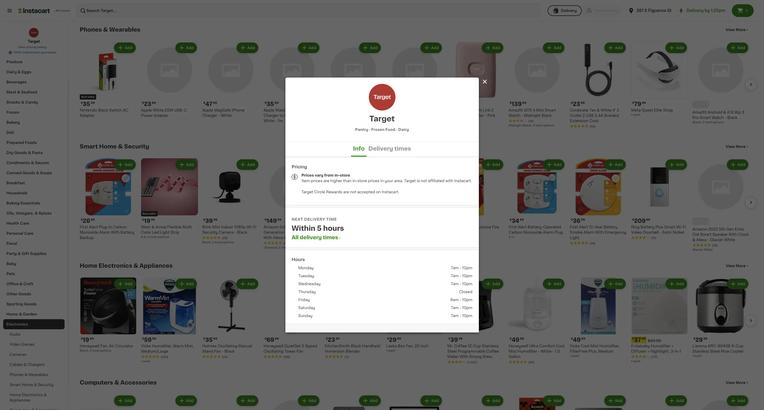 Task type: vqa. For each thing, say whether or not it's contained in the screenshot.
15.25
no



Task type: describe. For each thing, give the bounding box(es) containing it.
humidifier, inside the vicks cool mist humidifier, filterfree plus, medium 1 each
[[600, 345, 620, 348]]

35 for apple
[[267, 101, 274, 107]]

doorbell inside ring battery plus smart wi-fi video doorbell - satin nickel
[[643, 231, 659, 234]]

white down speaker
[[705, 249, 713, 252]]

3-
[[671, 350, 675, 354]]

adapter inside nintendo black switch ac adapter
[[80, 114, 95, 117]]

4 view more from the top
[[726, 381, 746, 385]]

your
[[385, 179, 393, 183]]

produce
[[6, 60, 23, 64]]

mist inside the vicks cool mist humidifier, filterfree plus, medium 1 each
[[591, 345, 599, 348]]

product group containing 69
[[264, 278, 321, 360]]

strip
[[171, 231, 179, 234]]

soups
[[40, 171, 52, 175]]

pets
[[6, 272, 15, 276]]

alarm for 36
[[584, 231, 595, 234]]

$ inside the $ 58 apple white lightning to digital a/v adapter
[[387, 102, 389, 104]]

accessories
[[121, 380, 157, 386]]

7am - 10pm for wednesday
[[451, 282, 473, 286]]

$ for amazon echo show 8 2nd generation hd smart display with alexa & 13 mp camera - charcoal
[[265, 219, 267, 221]]

eggs
[[22, 70, 31, 74]]

watch inside amazfit gts 4 mini smart watch - midnight black
[[509, 114, 521, 117]]

2 inside west & arrow flexible multi color led light strip 9.8, 2 total options
[[148, 236, 149, 239]]

$ for apple white 20w usb-c power adapter
[[142, 102, 144, 104]]

wi- for 39
[[247, 225, 253, 229]]

1 horizontal spatial instacart.
[[455, 179, 472, 183]]

23 for kitchensmith
[[328, 338, 335, 343]]

product group containing 79
[[632, 42, 689, 117]]

$ for kitchensmith black handheld immersion blender
[[326, 338, 328, 341]]

battery inside ring battery plus smart wi-fi video doorbell - satin nickel
[[641, 225, 655, 229]]

$ 19 99 for west
[[142, 218, 155, 224]]

1 horizontal spatial target logo image
[[369, 84, 396, 111]]

dairy & eggs link
[[3, 67, 65, 77]]

1 vertical spatial phones & wearables
[[10, 373, 48, 377]]

99 for honeywell quietset 5 speed oscillating tower fan
[[275, 338, 279, 341]]

37
[[635, 338, 642, 343]]

smart inside the amazfit android & ios bip 3 pro smart watch - black black, 2 total options
[[700, 116, 711, 120]]

(29) for 39
[[222, 237, 228, 240]]

first for first alert battery-operated carbon monoxide alarm plug 2 ct
[[509, 225, 517, 229]]

candy
[[25, 101, 38, 104]]

- inside amazon echo show 8 2nd generation hd smart display with alexa & 13 mp camera - charcoal
[[316, 236, 318, 240]]

with inside the mr. coffee 12-cup stainless steel programmable coffee maker with strong brew selector & reusable coffee filter
[[460, 355, 469, 359]]

time
[[327, 218, 337, 222]]

bakery
[[6, 121, 20, 124]]

next
[[292, 218, 303, 222]]

item
[[302, 179, 310, 183]]

10pm for sunday
[[463, 314, 473, 318]]

usb- inside apple watch magnetic fast charger to usb-c cable - white - 1m
[[285, 114, 294, 117]]

supplies
[[30, 252, 47, 256]]

each inside "lasko box fan, 20 inch 1 each"
[[388, 350, 396, 353]]

target down item
[[302, 190, 314, 194]]

camera inside blink mini indoor 1080p wi-fi security camera - black
[[219, 231, 234, 234]]

black inside holmes oscillating manual stand fan - black
[[225, 350, 235, 354]]

humidifier inside fridababy humidifier + diffuser + nightlight, 3-in-1
[[651, 345, 671, 348]]

99 for holmes oscillating manual stand fan - black
[[213, 338, 217, 341]]

1 horizontal spatial smart home & security
[[80, 144, 149, 149]]

amazfit android & ios bip 3 pro smart watch - black black, 2 total options
[[693, 111, 745, 124]]

1 vertical spatial smart home & security link
[[3, 380, 65, 390]]

delivery for delivery by 1:25pm
[[687, 9, 704, 13]]

- inside holmes oscillating manual stand fan - black
[[222, 350, 224, 354]]

view for 34
[[726, 145, 735, 149]]

2 vertical spatial coffee
[[487, 361, 500, 364]]

charcoal, 2 total options
[[264, 246, 301, 249]]

magsafe
[[214, 108, 231, 112]]

home electronics &  appliances
[[80, 263, 173, 269]]

1 horizontal spatial wearables
[[109, 27, 140, 32]]

apple for 47
[[202, 108, 213, 112]]

elite
[[655, 108, 663, 112]]

frozen inside frozen link
[[6, 111, 19, 114]]

strap
[[664, 108, 674, 112]]

switch
[[109, 108, 122, 112]]

$ 47 99
[[203, 101, 217, 107]]

plus
[[656, 225, 664, 229]]

0 horizontal spatial video
[[10, 343, 20, 347]]

1 horizontal spatial phones
[[80, 27, 102, 32]]

immersion
[[325, 350, 345, 354]]

indoor
[[221, 225, 233, 229]]

stainless inside l'aroma arc-904sb 8-cup stainless steel rice cooker 1 each
[[693, 350, 710, 354]]

0 horizontal spatial venetian
[[325, 241, 338, 244]]

(25)
[[161, 3, 167, 6]]

149
[[267, 218, 277, 224]]

fan, inside honeywell fan, air circulator black, 2 total options
[[100, 345, 108, 348]]

home for home & garden
[[6, 313, 18, 317]]

cup inside the mr. coffee 12-cup stainless steel programmable coffee maker with strong brew selector & reusable coffee filter
[[474, 345, 481, 348]]

$ 19 99 for honeywell
[[81, 338, 94, 343]]

99 for apple magsafe iphone charger - white
[[213, 102, 217, 104]]

ring inside $ 109 ring 2020 release venetian bronze video doorbell
[[325, 225, 334, 229]]

1 prices from the left
[[311, 179, 323, 183]]

carbon for 2
[[509, 231, 523, 234]]

23 for cordinate
[[573, 101, 581, 107]]

7am - 10pm for tuesday
[[451, 274, 473, 278]]

honeywell for 69
[[264, 345, 284, 348]]

mini inside fujifilm instax mini link 2 smartphone printer - pink
[[474, 108, 482, 112]]

0 vertical spatial coffee
[[454, 345, 467, 348]]

fi for 39
[[253, 225, 257, 229]]

times inside all delivery times 
[[323, 235, 338, 240]]

blender
[[346, 350, 360, 354]]

echo inside amazon 2022 5th gen echo dot smart speaker with clock & alexa - glacier white
[[735, 228, 745, 231]]

$ 23 99 for cordinate
[[571, 101, 585, 107]]

monoxide for plug-
[[80, 231, 98, 234]]

$ for first alert battery-operated carbon monoxide alarm plug
[[510, 219, 512, 221]]

home electronics & appliances link
[[3, 390, 65, 406]]

0 horizontal spatial not
[[350, 190, 356, 194]]

smart inside amazon echo show 8 2nd generation hd smart display with alexa & 13 mp camera - charcoal
[[293, 231, 304, 234]]

product group containing 58
[[386, 42, 443, 118]]

7am for sunday
[[451, 314, 459, 318]]

- inside ring battery plus smart wi-fi video doorbell - satin nickel
[[660, 231, 662, 234]]

security inside blink mini indoor 1080p wi-fi security camera - black
[[202, 231, 218, 234]]

2 horizontal spatial (29)
[[713, 244, 719, 247]]

apple for 35
[[264, 108, 275, 112]]

gts
[[524, 108, 532, 112]]

blink mini indoor 1080p wi-fi security camera - black
[[202, 225, 257, 234]]

99 for honeywell fan, air circulator
[[90, 338, 94, 341]]

$ 35 99 for holmes
[[203, 338, 217, 343]]

mist,
[[185, 345, 194, 348]]

personal care
[[6, 232, 33, 236]]

wednesday
[[299, 282, 321, 286]]

1 vertical spatial in-
[[353, 179, 358, 183]]

craft
[[23, 282, 33, 286]]

with inside amazon 2022 5th gen echo dot smart speaker with clock & alexa - glacier white
[[729, 233, 738, 237]]

$ 49 99 for vicks cool mist humidifier, filterfree plus, medium
[[571, 338, 586, 343]]

humidifier, inside "vicks humidifier, warm mist, medium/large"
[[152, 345, 172, 348]]

air
[[109, 345, 114, 348]]

99 for cordinate tan & white 4' 2 outlet 2 usb 2.4a braided extension cord
[[581, 102, 585, 104]]

$ for mr. coffee 12-cup stainless steel programmable coffee maker with strong brew selector & reusable coffee filter
[[449, 338, 451, 341]]

1 vertical spatial dairy
[[399, 128, 409, 132]]

options inside west & arrow flexible multi color led light strip 9.8, 2 total options
[[158, 236, 169, 239]]

261 s figueroa st button
[[629, 3, 672, 18]]

vicks cool mist humidifier, filterfree plus, medium 1 each
[[570, 345, 620, 358]]

$ for cordinate tan & white 4' 2 outlet 2 usb 2.4a braided extension cord
[[571, 102, 573, 104]]

beverages
[[6, 80, 27, 84]]

product group containing 139
[[509, 42, 566, 128]]

7am - 10pm for saturday
[[451, 306, 473, 310]]

prepared
[[6, 141, 24, 145]]

2020
[[334, 225, 344, 229]]

1 inside l'aroma arc-904sb 8-cup stainless steel rice cooker 1 each
[[693, 355, 694, 358]]

1 each for vicks humidifier, warm mist, medium/large
[[141, 360, 150, 363]]

35 for nintendo
[[83, 101, 90, 107]]

1 each inside button
[[264, 2, 273, 5]]

audio
[[10, 333, 20, 337]]

1 vertical spatial +
[[648, 350, 650, 354]]

1 vertical spatial electronics
[[6, 323, 28, 327]]

product group containing 149
[[264, 159, 321, 250]]

$ 29 99 for lasko
[[387, 338, 401, 343]]

honeywell fan, air circulator black, 2 total options
[[80, 345, 133, 353]]

cord
[[590, 119, 599, 123]]

7am for wednesday
[[451, 282, 459, 286]]

care for health care
[[20, 222, 29, 226]]

amazon for dot
[[693, 228, 708, 231]]

color
[[141, 231, 151, 234]]

black, inside honeywell fan, air circulator black, 2 total options
[[80, 350, 89, 353]]

selector
[[448, 361, 463, 364]]

mini inside blink mini indoor 1080p wi-fi security camera - black
[[212, 225, 220, 229]]

0 vertical spatial security
[[124, 144, 149, 149]]

total inside the amazfit android & ios bip 3 pro smart watch - black black, 2 total options
[[705, 121, 712, 124]]

charger inside apple magsafe iphone charger - white
[[202, 114, 217, 117]]

goods for other
[[18, 293, 31, 296]]

cordinate tan & white 4' 2 outlet 2 usb 2.4a braided extension cord
[[570, 108, 620, 123]]

view more link for 49
[[726, 263, 750, 269]]

(423)
[[161, 356, 169, 359]]

0 horizontal spatial dairy
[[6, 70, 17, 74]]

fujifilm instax mini link 2 smartphone printer - pink button
[[448, 42, 505, 128]]

honeywell inside honeywell fan, air circulator black, 2 total options
[[80, 345, 100, 348]]

glacier white
[[693, 249, 713, 252]]

rice
[[721, 350, 730, 354]]

- inside apple magsafe iphone charger - white
[[218, 114, 220, 117]]

$ 23 99 for apple
[[142, 101, 156, 107]]

options inside honeywell fan, air circulator black, 2 total options
[[100, 350, 111, 353]]

10pm for monday
[[463, 267, 473, 270]]

1 each for fridababy humidifier + diffuser + nightlight, 3-in-1
[[632, 360, 641, 363]]

hours
[[323, 225, 344, 232]]

$ for lasko box fan, 20 inch
[[387, 338, 389, 341]]

$ 149 99
[[265, 218, 282, 224]]

$ for first alert plug-in carbon monoxide alarm with battery backup
[[81, 219, 83, 221]]

satisfaction
[[22, 51, 40, 54]]

target logo image inside target 'link'
[[29, 28, 39, 38]]

light inside west & arrow flexible multi color led light strip 9.8, 2 total options
[[160, 231, 170, 234]]

dairy & eggs
[[6, 70, 31, 74]]

android
[[708, 111, 723, 114]]

2 inside honeywell fan, air circulator black, 2 total options
[[90, 350, 92, 353]]

39 for blink
[[205, 218, 213, 224]]

times inside delivery times tab
[[395, 146, 411, 152]]

with inside amazon echo show 8 2nd generation hd smart display with alexa & 13 mp camera - charcoal
[[264, 236, 272, 240]]

total inside button
[[411, 246, 418, 249]]

0 vertical spatial smart home & security link
[[80, 144, 149, 150]]

best seller for 19
[[143, 213, 156, 215]]

0 vertical spatial +
[[672, 345, 674, 348]]

1m
[[278, 119, 283, 123]]

figueroa
[[649, 9, 667, 13]]

each inside the vicks cool mist humidifier, filterfree plus, medium 1 each
[[572, 355, 580, 358]]

charger inside apple watch magnetic fast charger to usb-c cable - white - 1m
[[264, 114, 279, 117]]

programmable
[[458, 350, 486, 354]]

sauces
[[35, 161, 49, 165]]

99 for amazfit gts 4 mini smart watch - midnight black
[[523, 102, 527, 104]]

product group containing 36
[[570, 159, 627, 246]]

fan inside honeywell quietset 5 speed oscillating tower fan
[[297, 350, 303, 354]]

speed
[[305, 345, 318, 348]]

product group containing 34
[[509, 159, 566, 240]]

home for home electronics &  appliances
[[80, 263, 97, 269]]

19 for honeywell
[[83, 338, 89, 343]]

109
[[328, 218, 338, 224]]

video inside ring battery plus smart wi-fi video doorbell - satin nickel
[[632, 231, 642, 234]]

video games
[[10, 343, 35, 347]]

0 vertical spatial 5
[[317, 225, 322, 232]]

instacart logo image
[[18, 7, 50, 14]]

$ for apple watch magnetic fast charger to usb-c cable - white - 1m
[[265, 102, 267, 104]]

1 horizontal spatial phones & wearables link
[[80, 27, 140, 33]]

watch inside apple watch magnetic fast charger to usb-c cable - white - 1m
[[276, 108, 287, 112]]

$ for honeywell ultra comfort cool mist humidifier - white - 1.0 gallon
[[510, 338, 512, 341]]

product group containing 29
[[693, 278, 750, 359]]

vicks for vicks humidifier, warm mist, medium/large
[[141, 345, 151, 348]]

1 vertical spatial coffee
[[487, 350, 499, 354]]

view more for 23
[[726, 28, 746, 32]]

braided
[[605, 114, 619, 117]]

$ 209 99
[[633, 218, 651, 224]]

bakery link
[[3, 118, 65, 128]]

0 vertical spatial in-
[[335, 174, 340, 177]]

smart inside amazon 2022 5th gen echo dot smart speaker with clock & alexa - glacier white
[[701, 233, 712, 237]]

smart inside ring battery plus smart wi-fi video doorbell - satin nickel
[[665, 225, 676, 229]]

1 · from the left
[[369, 128, 371, 132]]

each inside button
[[266, 2, 273, 5]]

261
[[637, 9, 644, 13]]

glacier inside amazon 2022 5th gen echo dot smart speaker with clock & alexa - glacier white
[[711, 238, 724, 242]]

party & gift supplies link
[[3, 249, 65, 259]]

1 horizontal spatial phones & wearables
[[80, 27, 140, 32]]

59
[[144, 338, 152, 343]]

$ 35 99 for nintendo
[[81, 101, 95, 107]]

strong
[[470, 355, 482, 359]]

1 vertical spatial phones & wearables link
[[3, 370, 65, 380]]

west
[[141, 225, 151, 229]]

99 for mr. coffee 12-cup stainless steel programmable coffee maker with strong brew selector & reusable coffee filter
[[459, 338, 463, 341]]

white inside apple watch magnetic fast charger to usb-c cable - white - 1m
[[264, 119, 275, 123]]

0 horizontal spatial instacart.
[[382, 190, 400, 194]]

echo inside amazon echo show 8 2nd generation hd smart display with alexa & 13 mp camera - charcoal
[[280, 225, 289, 229]]

4 more from the top
[[736, 381, 746, 385]]

prices vary from in-store
[[302, 174, 350, 177]]

info tab
[[351, 142, 367, 157]]

mist inside honeywell ultra comfort cool mist humidifier - white - 1.0 gallon
[[509, 350, 517, 354]]

99 inside $ 37 99
[[642, 338, 646, 341]]

white inside apple magsafe iphone charger - white
[[221, 114, 232, 117]]

0 horizontal spatial are
[[324, 179, 330, 183]]

1 inside "lasko box fan, 20 inch 1 each"
[[386, 350, 388, 353]]

product group containing 37
[[632, 278, 689, 364]]

household link
[[3, 188, 65, 198]]

delivery for delivery times
[[369, 146, 393, 152]]

(15)
[[651, 237, 657, 240]]

99 for first alert battery-operated carbon monoxide alarm plug
[[520, 219, 524, 221]]

white inside 'apple white 20w usb-c power adapter'
[[153, 108, 164, 112]]

extinguisher
[[448, 231, 471, 234]]

$ for blink mini indoor 1080p wi-fi security camera - black
[[203, 219, 205, 221]]

affiliated
[[428, 179, 445, 183]]

alexa inside amazon 2022 5th gen echo dot smart speaker with clock & alexa - glacier white
[[697, 238, 707, 242]]

0 horizontal spatial smart home & security
[[10, 384, 54, 387]]

venetian inside $ 109 ring 2020 release venetian bronze video doorbell
[[361, 225, 378, 229]]

emergency
[[605, 231, 627, 234]]

99 for amazon echo show 8 2nd generation hd smart display with alexa & 13 mp camera - charcoal
[[278, 219, 282, 221]]

item carousel region containing 35
[[80, 39, 757, 135]]

$ for meta quest elite strap
[[633, 102, 635, 104]]

1 horizontal spatial frozen
[[371, 128, 385, 132]]

$ 37 99
[[633, 338, 646, 343]]

baking essentials link
[[3, 198, 65, 209]]

1 vertical spatial are
[[343, 190, 349, 194]]

breakfast link
[[3, 178, 65, 188]]

view inside "link"
[[18, 46, 25, 49]]

item carousel region for appliances
[[80, 276, 757, 371]]

(34)
[[590, 125, 596, 128]]

99 for kitchensmith black handheld immersion blender
[[336, 338, 340, 341]]

alarm inside first alert battery-operated carbon monoxide alarm plug 2 ct
[[543, 231, 554, 234]]

target up pantry · frozen food · dairy
[[370, 115, 395, 123]]

(29) for 36
[[590, 242, 596, 245]]

care for personal care
[[24, 232, 33, 236]]

1 vertical spatial wearables
[[29, 373, 48, 377]]

cables & chargers
[[10, 363, 45, 367]]

$ 69 99
[[265, 338, 279, 343]]

target up the view pricing policy "link"
[[28, 40, 40, 43]]

0 horizontal spatial security
[[38, 384, 54, 387]]

fan inside holmes oscillating manual stand fan - black
[[214, 350, 221, 354]]

watch inside the amazfit android & ios bip 3 pro smart watch - black black, 2 total options
[[712, 116, 724, 120]]

view for 139
[[726, 28, 735, 32]]

holmes oscillating manual stand fan - black
[[202, 345, 252, 354]]

& inside cordinate tan & white 4' 2 outlet 2 usb 2.4a braided extension cord
[[597, 108, 600, 112]]

$ for l'aroma arc-904sb 8-cup stainless steel rice cooker
[[694, 338, 696, 341]]

steel inside l'aroma arc-904sb 8-cup stainless steel rice cooker 1 each
[[711, 350, 720, 354]]

midnight inside amazfit gts 4 mini smart watch - midnight black
[[524, 114, 541, 117]]

delivery times tab
[[367, 142, 413, 157]]

camera inside amazon echo show 8 2nd generation hd smart display with alexa & 13 mp camera - charcoal
[[300, 236, 315, 240]]

$ 36 99
[[571, 218, 585, 224]]

tab list containing info
[[286, 142, 479, 157]]

904sb
[[718, 345, 731, 348]]

seller for 35
[[88, 96, 95, 98]]

0 horizontal spatial phones
[[10, 373, 24, 377]]

options inside button
[[419, 246, 430, 249]]

appliances for home electronics & appliances
[[10, 399, 30, 403]]

nintendo
[[80, 108, 97, 112]]

in- inside fridababy humidifier + diffuser + nightlight, 3-in-1
[[675, 350, 680, 354]]

condiments
[[6, 161, 30, 165]]

st
[[668, 9, 672, 13]]



Task type: locate. For each thing, give the bounding box(es) containing it.
store up accepted
[[358, 179, 367, 183]]

1 horizontal spatial $ 49 99
[[571, 338, 586, 343]]

white up a/v
[[398, 108, 409, 112]]

0 horizontal spatial to
[[280, 114, 284, 117]]

honeywell up gallon
[[509, 345, 529, 348]]

light
[[160, 231, 170, 234], [570, 236, 580, 240]]

99 up l'aroma
[[704, 338, 708, 341]]

1 inside fridababy humidifier + diffuser + nightlight, 3-in-1
[[680, 350, 682, 354]]

phones & wearables
[[80, 27, 140, 32], [10, 373, 48, 377]]

2 alert from the left
[[457, 225, 466, 229]]

1 view more link from the top
[[726, 27, 750, 32]]

fan down quietset
[[297, 350, 303, 354]]

1 horizontal spatial best seller
[[143, 213, 156, 215]]

0 horizontal spatial (29)
[[222, 237, 228, 240]]

& inside home electronics & appliances
[[44, 394, 47, 397]]

all for stores
[[56, 9, 60, 12]]

smart inside amazfit gts 4 mini smart watch - midnight black
[[545, 108, 557, 112]]

1 charger from the left
[[202, 114, 217, 117]]

99 up the cordinate
[[581, 102, 585, 104]]

36
[[573, 218, 581, 224]]

product group containing 47
[[202, 42, 259, 118]]

· right food
[[396, 128, 398, 132]]

light down arrow
[[160, 231, 170, 234]]

carbon inside first alert battery-operated carbon monoxide alarm plug 2 ct
[[509, 231, 523, 234]]

charger down the "$ 47 99"
[[202, 114, 217, 117]]

video down 209
[[632, 231, 642, 234]]

99 for apple white 20w usb-c power adapter
[[152, 102, 156, 104]]

doorbell down release
[[351, 231, 367, 234]]

2 horizontal spatial security
[[202, 231, 218, 234]]

carbon
[[113, 225, 127, 229], [509, 231, 523, 234]]

1 29 from the left
[[389, 338, 397, 343]]

2 fan from the left
[[297, 350, 303, 354]]

1 horizontal spatial cup
[[736, 345, 744, 348]]

food
[[386, 128, 396, 132]]

2 10pm from the top
[[463, 274, 473, 278]]

white inside honeywell ultra comfort cool mist humidifier - white - 1.0 gallon
[[541, 350, 552, 354]]

2 horizontal spatial alarm
[[584, 231, 595, 234]]

times
[[395, 146, 411, 152], [323, 235, 338, 240]]

item carousel region containing 19
[[80, 276, 757, 371]]

white inside cordinate tan & white 4' 2 outlet 2 usb 2.4a braided extension cord
[[601, 108, 612, 112]]

99 for l'aroma arc-904sb 8-cup stainless steel rice cooker
[[704, 338, 708, 341]]

carbon inside first alert plug-in carbon monoxide alarm with battery backup
[[113, 225, 127, 229]]

3 item carousel region from the top
[[80, 276, 757, 371]]

echo up hd
[[280, 225, 289, 229]]

prices
[[311, 179, 323, 183], [368, 179, 380, 183]]

2 $ 29 99 from the left
[[694, 338, 708, 343]]

honeywell left air
[[80, 345, 100, 348]]

23 for apple
[[144, 101, 151, 107]]

2 inside fujifilm instax mini link 2 smartphone printer - pink
[[492, 108, 494, 112]]

fan, inside "lasko box fan, 20 inch 1 each"
[[406, 345, 414, 348]]

best up nintendo
[[81, 96, 87, 98]]

4 7am from the top
[[451, 306, 459, 310]]

fujifilm instax mini link 2 smartphone printer - pink
[[448, 108, 496, 117]]

23 up the cordinate
[[573, 101, 581, 107]]

29 inside product group
[[696, 338, 703, 343]]

care inside the personal care link
[[24, 232, 33, 236]]

0 vertical spatial not
[[421, 179, 427, 183]]

oscillating inside honeywell quietset 5 speed oscillating tower fan
[[264, 350, 284, 354]]

2 monoxide from the left
[[524, 231, 542, 234]]

1 horizontal spatial c
[[294, 114, 297, 117]]

1 cool from the left
[[556, 345, 565, 348]]

2 wi- from the left
[[677, 225, 683, 229]]

$ 49 99 for honeywell ultra comfort cool mist humidifier - white - 1.0 gallon
[[510, 338, 524, 343]]

wi- right '1080p'
[[247, 225, 253, 229]]

39 up blink
[[205, 218, 213, 224]]

options down 'android'
[[713, 121, 725, 124]]

sunday
[[299, 314, 313, 318]]

watch down 'android'
[[712, 116, 724, 120]]

humidifier, up medium/large
[[152, 345, 172, 348]]

0 horizontal spatial humidifier,
[[152, 345, 172, 348]]

99 up nintendo
[[91, 101, 95, 104]]

0 horizontal spatial steel
[[448, 350, 457, 354]]

cool up the filterfree
[[581, 345, 590, 348]]

plug
[[555, 231, 563, 234]]

2 item carousel region from the top
[[80, 156, 757, 254]]

2 honeywell from the left
[[264, 345, 284, 348]]

0 horizontal spatial $23.99 element
[[325, 101, 382, 108]]

fan, left air
[[100, 345, 108, 348]]

47
[[205, 101, 213, 107]]

0 horizontal spatial fan,
[[100, 345, 108, 348]]

first for first alert 10-year battery smoke alarm with emergency light
[[570, 225, 579, 229]]

video down audio
[[10, 343, 20, 347]]

target left is
[[404, 179, 416, 183]]

$ for honeywell fan, air circulator
[[81, 338, 83, 341]]

1 first from the left
[[80, 225, 88, 229]]

adapter down lightning
[[407, 114, 422, 117]]

first down 34
[[509, 225, 517, 229]]

0 vertical spatial 19
[[144, 218, 151, 224]]

adapter inside 'apple white 20w usb-c power adapter'
[[154, 114, 169, 117]]

humidifier inside honeywell ultra comfort cool mist humidifier - white - 1.0 gallon
[[518, 350, 538, 354]]

1 fan from the left
[[214, 350, 221, 354]]

1 horizontal spatial adapter
[[154, 114, 169, 117]]

view more for 49
[[726, 264, 746, 268]]

99 for lasko box fan, 20 inch
[[397, 338, 401, 341]]

meat
[[6, 90, 16, 94]]

first inside first alert 10-year battery smoke alarm with emergency light
[[570, 225, 579, 229]]

alert down $ 34 99 in the right bottom of the page
[[518, 225, 527, 229]]

1 fan, from the left
[[100, 345, 108, 348]]

video inside $ 109 ring 2020 release venetian bronze video doorbell
[[339, 231, 350, 234]]

alarm down 10-
[[584, 231, 595, 234]]

steel inside the mr. coffee 12-cup stainless steel programmable coffee maker with strong brew selector & reusable coffee filter
[[448, 350, 457, 354]]

light down smoke
[[570, 236, 580, 240]]

$ for west & arrow flexible multi color led light strip
[[142, 219, 144, 221]]

99 right the 79
[[642, 102, 646, 104]]

0 horizontal spatial stainless
[[482, 345, 499, 348]]

29 for l'aroma
[[696, 338, 703, 343]]

apple for 23
[[141, 108, 152, 112]]

0 horizontal spatial delivery
[[369, 146, 393, 152]]

3 apple from the left
[[264, 108, 275, 112]]

$ 58 apple white lightning to digital a/v adapter
[[386, 101, 432, 117]]

1 vertical spatial $ 39 99
[[449, 338, 463, 343]]

ring up bronze
[[325, 225, 334, 229]]

light inside first alert 10-year battery smoke alarm with emergency light
[[570, 236, 580, 240]]

home inside home electronics &  appliances link
[[80, 263, 97, 269]]

2 vicks from the left
[[570, 345, 580, 348]]

ring inside ring battery plus smart wi-fi video doorbell - satin nickel
[[632, 225, 640, 229]]

1 view more from the top
[[726, 28, 746, 32]]

3
[[742, 111, 745, 114]]

0 horizontal spatial times
[[323, 235, 338, 240]]

health
[[6, 222, 19, 226]]

black down '1080p'
[[237, 231, 247, 234]]

$ inside the $ 69 99
[[265, 338, 267, 341]]

3 adapter from the left
[[407, 114, 422, 117]]

99 inside $ 149 99
[[278, 219, 282, 221]]

watch down 139
[[509, 114, 521, 117]]

2 humidifier, from the left
[[600, 345, 620, 348]]

0 horizontal spatial 35
[[83, 101, 90, 107]]

1 $ 29 99 from the left
[[387, 338, 401, 343]]

oils, vinegars, & spices
[[6, 212, 52, 215]]

1 vertical spatial light
[[570, 236, 580, 240]]

with down gen
[[729, 233, 738, 237]]

box
[[398, 345, 405, 348]]

0 horizontal spatial humidifier
[[518, 350, 538, 354]]

35 for holmes
[[205, 338, 213, 343]]

apple inside the $ 58 apple white lightning to digital a/v adapter
[[386, 108, 397, 112]]

$ 35 99 for apple
[[265, 101, 279, 107]]

product group containing 59
[[141, 278, 198, 364]]

games
[[21, 343, 35, 347]]

0 vertical spatial c
[[184, 108, 187, 112]]

comfort
[[540, 345, 555, 348]]

tab list
[[286, 142, 479, 157]]

venetian right release
[[361, 225, 378, 229]]

0 vertical spatial phones & wearables link
[[80, 27, 140, 33]]

0 horizontal spatial $ 49 99
[[510, 338, 524, 343]]

- inside fujifilm instax mini link 2 smartphone printer - pink
[[485, 114, 487, 117]]

10pm for friday
[[463, 298, 473, 302]]

dairy right food
[[399, 128, 409, 132]]

home for home electronics & appliances
[[10, 394, 21, 397]]

$ inside $ 37 99
[[633, 338, 635, 341]]

0 vertical spatial light
[[160, 231, 170, 234]]

2 horizontal spatial in-
[[675, 350, 680, 354]]

5 left speed
[[302, 345, 304, 348]]

1 vertical spatial camera
[[300, 236, 315, 240]]

flexible
[[167, 225, 182, 229]]

2 horizontal spatial glacier
[[711, 238, 724, 242]]

$ 49 99 up the filterfree
[[571, 338, 586, 343]]

1 horizontal spatial oscillating
[[264, 350, 284, 354]]

99 for vicks humidifier, warm mist, medium/large
[[152, 338, 156, 341]]

1 vicks from the left
[[141, 345, 151, 348]]

best up west
[[143, 213, 149, 215]]

3 more from the top
[[736, 264, 746, 268]]

oscillating inside holmes oscillating manual stand fan - black
[[218, 345, 238, 348]]

$ for vicks cool mist humidifier, filterfree plus, medium
[[571, 338, 573, 341]]

99 right 47
[[213, 102, 217, 104]]

item carousel region
[[80, 39, 757, 135], [80, 156, 757, 254], [80, 276, 757, 371]]

1 horizontal spatial best
[[143, 213, 149, 215]]

not
[[421, 179, 427, 183], [350, 190, 356, 194]]

2 alarm from the left
[[543, 231, 554, 234]]

delivery up within 5 hours
[[304, 218, 326, 222]]

goods up sporting goods
[[18, 293, 31, 296]]

1 vertical spatial to
[[280, 114, 284, 117]]

0 vertical spatial smart home & security
[[80, 144, 149, 149]]

goods for sporting
[[24, 303, 37, 306]]

2 49 from the left
[[573, 338, 581, 343]]

$ 59 99
[[142, 338, 156, 343]]

5 7am - 10pm from the top
[[451, 314, 473, 318]]

$ 49 99 up gallon
[[510, 338, 524, 343]]

1 7am from the top
[[451, 267, 459, 270]]

delivery for delivery
[[561, 9, 577, 13]]

view more link for 23
[[726, 27, 750, 32]]

black inside nintendo black switch ac adapter
[[98, 108, 108, 112]]

doorbell inside $ 109 ring 2020 release venetian bronze video doorbell
[[351, 231, 367, 234]]

2 7am - 10pm from the top
[[451, 274, 473, 278]]

warm
[[173, 345, 184, 348]]

apple white 20w usb-c power adapter
[[141, 108, 187, 117]]

first inside first alert plug-in carbon monoxide alarm with battery backup
[[80, 225, 88, 229]]

& inside west & arrow flexible multi color led light strip 9.8, 2 total options
[[152, 225, 155, 229]]

2 · from the left
[[396, 128, 398, 132]]

1 inside the vicks cool mist humidifier, filterfree plus, medium 1 each
[[570, 355, 572, 358]]

product group containing 209
[[632, 159, 689, 241]]

black inside kitchensmith black handheld immersion blender
[[351, 345, 362, 348]]

alert for battery-
[[518, 225, 527, 229]]

2 7am from the top
[[451, 274, 459, 278]]

monday
[[299, 267, 314, 270]]

1 horizontal spatial delivery
[[561, 9, 577, 13]]

alexa inside amazon echo show 8 2nd generation hd smart display with alexa & 13 mp camera - charcoal
[[273, 236, 283, 240]]

stainless inside the mr. coffee 12-cup stainless steel programmable coffee maker with strong brew selector & reusable coffee filter
[[482, 345, 499, 348]]

battery-
[[528, 225, 544, 229]]

99 for vicks cool mist humidifier, filterfree plus, medium
[[582, 338, 586, 341]]

first alert multipurpose fire extinguisher
[[448, 225, 499, 234]]

1 horizontal spatial usb-
[[285, 114, 294, 117]]

7am - 10pm for sunday
[[451, 314, 473, 318]]

mini right 4 at the top of page
[[537, 108, 544, 112]]

hd
[[286, 231, 292, 234]]

in
[[381, 179, 384, 183]]

goods for dry
[[14, 151, 27, 155]]

$ 49 99
[[510, 338, 524, 343], [571, 338, 586, 343]]

99 up honeywell ultra comfort cool mist humidifier - white - 1.0 gallon
[[520, 338, 524, 341]]

white left 1m
[[264, 119, 275, 123]]

carbon for battery
[[113, 225, 127, 229]]

$ for amazfit gts 4 mini smart watch - midnight black
[[510, 102, 512, 104]]

each inside l'aroma arc-904sb 8-cup stainless steel rice cooker 1 each
[[695, 355, 702, 358]]

options down (45)
[[289, 246, 301, 249]]

steel down arc-
[[711, 350, 720, 354]]

fi
[[253, 225, 257, 229], [683, 225, 687, 229]]

mist up gallon
[[509, 350, 517, 354]]

$23.99 element
[[325, 101, 382, 108], [448, 218, 505, 225]]

adapter down nintendo
[[80, 114, 95, 117]]

with inside first alert plug-in carbon monoxide alarm with battery backup
[[111, 231, 120, 234]]

reusable
[[468, 361, 486, 364]]

first alert multipurpose fire extinguisher button
[[448, 159, 505, 235]]

99 right 26
[[91, 219, 95, 221]]

0 horizontal spatial cool
[[556, 345, 565, 348]]

glacier for glacier white, 2 total options
[[386, 246, 397, 249]]

19 up honeywell fan, air circulator black, 2 total options
[[83, 338, 89, 343]]

thursday
[[299, 290, 316, 294]]

$37.99 original price: $49.99 element
[[632, 337, 689, 344]]

white,
[[398, 246, 408, 249]]

home inside home & garden link
[[6, 313, 18, 317]]

1 horizontal spatial (29)
[[590, 242, 596, 245]]

1 horizontal spatial in-
[[353, 179, 358, 183]]

3 7am - 10pm from the top
[[451, 282, 473, 286]]

all for delivery
[[292, 235, 299, 240]]

99 right the 69
[[275, 338, 279, 341]]

alert for plug-
[[89, 225, 98, 229]]

99 for apple watch magnetic fast charger to usb-c cable - white - 1m
[[275, 102, 279, 104]]

2 view more link from the top
[[726, 144, 750, 149]]

0 vertical spatial 39
[[205, 218, 213, 224]]

2 ring from the left
[[632, 225, 640, 229]]

1 $ 49 99 from the left
[[510, 338, 524, 343]]

$ 19 99 up honeywell fan, air circulator black, 2 total options
[[81, 338, 94, 343]]

carbon right in
[[113, 225, 127, 229]]

meat & seafood link
[[3, 87, 65, 97]]

black inside blink mini indoor 1080p wi-fi security camera - black
[[237, 231, 247, 234]]

appliances inside home electronics & appliances
[[10, 399, 30, 403]]

ct
[[512, 236, 515, 239]]

first inside first alert battery-operated carbon monoxide alarm plug 2 ct
[[509, 225, 517, 229]]

1 vertical spatial oscillating
[[264, 350, 284, 354]]

10pm for tuesday
[[463, 274, 473, 278]]

white inside the $ 58 apple white lightning to digital a/v adapter
[[398, 108, 409, 112]]

$ 39 99 up mr.
[[449, 338, 463, 343]]

options down blink mini indoor 1080p wi-fi security camera - black
[[223, 241, 234, 244]]

glacier for glacier white
[[693, 249, 704, 252]]

1 steel from the left
[[448, 350, 457, 354]]

more for 49
[[736, 264, 746, 268]]

1 apple from the left
[[141, 108, 152, 112]]

$ 35 99 up nintendo
[[81, 101, 95, 107]]

target logo image up digital
[[369, 84, 396, 111]]

care down vinegars,
[[20, 222, 29, 226]]

$ for ring battery plus smart wi-fi video doorbell - satin nickel
[[633, 219, 635, 221]]

2 charger from the left
[[264, 114, 279, 117]]

1 vertical spatial delivery
[[300, 235, 322, 240]]

7am for saturday
[[451, 306, 459, 310]]

electronics inside home electronics & appliances
[[22, 394, 43, 397]]

$ inside $ 109 ring 2020 release venetian bronze video doorbell
[[326, 219, 328, 221]]

4 apple from the left
[[386, 108, 397, 112]]

0 horizontal spatial battery
[[120, 231, 134, 234]]

& inside amazon echo show 8 2nd generation hd smart display with alexa & 13 mp camera - charcoal
[[284, 236, 287, 240]]

99 inside "$ 79 99"
[[642, 102, 646, 104]]

3 7am from the top
[[451, 282, 459, 286]]

99 inside $ 59 99
[[152, 338, 156, 341]]

are down prices vary from in-store
[[324, 179, 330, 183]]

0 horizontal spatial doorbell
[[351, 231, 367, 234]]

0 horizontal spatial $ 35 99
[[81, 101, 95, 107]]

fi up nickel
[[683, 225, 687, 229]]

glacier down speaker
[[711, 238, 724, 242]]

99 inside $ 209 99
[[647, 219, 651, 221]]

satin
[[663, 231, 672, 234]]

options right bronze, on the left of the page
[[361, 241, 373, 244]]

1 alarm from the left
[[99, 231, 110, 234]]

multi
[[183, 225, 192, 229]]

+ up 3-
[[672, 345, 674, 348]]

35
[[83, 101, 90, 107], [267, 101, 274, 107], [205, 338, 213, 343]]

close modal image
[[482, 78, 488, 85]]

0 vertical spatial phones & wearables
[[80, 27, 140, 32]]

1 item carousel region from the top
[[80, 39, 757, 135]]

1 cup from the left
[[474, 345, 481, 348]]

black inside the amazfit android & ios bip 3 pro smart watch - black black, 2 total options
[[728, 116, 738, 120]]

wi- inside ring battery plus smart wi-fi video doorbell - satin nickel
[[677, 225, 683, 229]]

None search field
[[76, 3, 541, 18]]

5 7am from the top
[[451, 314, 459, 318]]

not right is
[[421, 179, 427, 183]]

goods
[[14, 151, 27, 155], [22, 171, 35, 175], [18, 293, 31, 296], [24, 303, 37, 306]]

29 up lasko on the bottom right of the page
[[389, 338, 397, 343]]

lightning
[[410, 108, 428, 112]]

deli link
[[3, 128, 65, 138]]

0 horizontal spatial $ 23 99
[[142, 101, 156, 107]]

fire
[[493, 225, 499, 229]]

1 horizontal spatial store
[[358, 179, 367, 183]]

total inside honeywell fan, air circulator black, 2 total options
[[92, 350, 99, 353]]

first for first alert multipurpose fire extinguisher
[[448, 225, 456, 229]]

1 horizontal spatial appliances
[[140, 263, 173, 269]]

7am for monday
[[451, 267, 459, 270]]

gen
[[727, 228, 734, 231]]

appliances for home electronics &  appliances
[[140, 263, 173, 269]]

snacks
[[6, 101, 20, 104]]

first up extinguisher
[[448, 225, 456, 229]]

in
[[109, 225, 112, 229]]

fujifilm
[[448, 108, 461, 112]]

digital
[[386, 114, 398, 117]]

1 horizontal spatial vicks
[[570, 345, 580, 348]]

1 ring from the left
[[325, 225, 334, 229]]

cameras
[[10, 353, 26, 357]]

29
[[389, 338, 397, 343], [696, 338, 703, 343]]

total inside west & arrow flexible multi color led light strip 9.8, 2 total options
[[150, 236, 157, 239]]

battery down $ 209 99
[[641, 225, 655, 229]]

2 inside the amazfit android & ios bip 3 pro smart watch - black black, 2 total options
[[703, 121, 705, 124]]

2 doorbell from the left
[[643, 231, 659, 234]]

c inside apple watch magnetic fast charger to usb-c cable - white - 1m
[[294, 114, 297, 117]]

apple inside 'apple white 20w usb-c power adapter'
[[141, 108, 152, 112]]

recipes link
[[3, 17, 65, 28]]

1 alert from the left
[[89, 225, 98, 229]]

2 fi from the left
[[683, 225, 687, 229]]

49 for vicks cool mist humidifier, filterfree plus, medium
[[573, 338, 581, 343]]

99 for west & arrow flexible multi color led light strip
[[151, 219, 155, 221]]

fi for 209
[[683, 225, 687, 229]]

1 vertical spatial $ 19 99
[[81, 338, 94, 343]]

thanksgiving
[[6, 50, 32, 54]]

first for first alert plug-in carbon monoxide alarm with battery backup
[[80, 225, 88, 229]]

5 up all delivery times 
[[317, 225, 322, 232]]

0 vertical spatial $ 39 99
[[203, 218, 218, 224]]

1 horizontal spatial amazfit
[[693, 111, 707, 114]]

personal care link
[[3, 229, 65, 239]]

1 vertical spatial care
[[24, 232, 33, 236]]

stainless up "brew"
[[482, 345, 499, 348]]

0 horizontal spatial c
[[184, 108, 187, 112]]

0 horizontal spatial alexa
[[273, 236, 283, 240]]

amazon for generation
[[264, 225, 279, 229]]

filterfree
[[570, 350, 588, 354]]

fan,
[[100, 345, 108, 348], [406, 345, 414, 348]]

honeywell inside honeywell ultra comfort cool mist humidifier - white - 1.0 gallon
[[509, 345, 529, 348]]

amazfit for pro
[[693, 111, 707, 114]]

area.
[[394, 179, 403, 183]]

0 horizontal spatial echo
[[280, 225, 289, 229]]

$ 29 99 up lasko on the bottom right of the page
[[387, 338, 401, 343]]

target logo image
[[29, 28, 39, 38], [369, 84, 396, 111]]

1 each button
[[264, 0, 321, 5]]

2nd
[[305, 225, 312, 229]]

canned
[[6, 171, 21, 175]]

4 view more link from the top
[[726, 381, 750, 386]]

service type group
[[548, 5, 622, 16]]

camera down display
[[300, 236, 315, 240]]

0 horizontal spatial 23
[[144, 101, 151, 107]]

2 adapter from the left
[[154, 114, 169, 117]]

1 horizontal spatial fan
[[297, 350, 303, 354]]

1 horizontal spatial midnight
[[524, 114, 541, 117]]

0 vertical spatial humidifier
[[651, 345, 671, 348]]

19 for west
[[144, 218, 151, 224]]

monoxide down battery-
[[524, 231, 542, 234]]

usb- inside 'apple white 20w usb-c power adapter'
[[174, 108, 184, 112]]

electronics link
[[3, 320, 65, 330]]

cup inside l'aroma arc-904sb 8-cup stainless steel rice cooker 1 each
[[736, 345, 744, 348]]

wearables
[[109, 27, 140, 32], [29, 373, 48, 377]]

99 inside $ 36 99
[[581, 219, 585, 221]]

$ for first alert 10-year battery smoke alarm with emergency light
[[571, 219, 573, 221]]

c inside 'apple white 20w usb-c power adapter'
[[184, 108, 187, 112]]

1 vertical spatial $23.99 element
[[448, 218, 505, 225]]

in- up higher
[[335, 174, 340, 177]]

3 alert from the left
[[518, 225, 527, 229]]

1 horizontal spatial doorbell
[[643, 231, 659, 234]]

2 prices from the left
[[368, 179, 380, 183]]

1 horizontal spatial $ 39 99
[[449, 338, 463, 343]]

1 horizontal spatial fi
[[683, 225, 687, 229]]

10pm for wednesday
[[463, 282, 473, 286]]

$ 29 99 for l'aroma
[[694, 338, 708, 343]]

circle
[[314, 190, 325, 194]]

3 honeywell from the left
[[509, 345, 529, 348]]

$ for nintendo black switch ac adapter
[[81, 101, 83, 104]]

4 alert from the left
[[580, 225, 588, 229]]

2 first from the left
[[448, 225, 456, 229]]

3 first from the left
[[509, 225, 517, 229]]

49 for honeywell ultra comfort cool mist humidifier - white - 1.0 gallon
[[512, 338, 520, 343]]

1 horizontal spatial ·
[[396, 128, 398, 132]]

doorbell up "(15)"
[[643, 231, 659, 234]]

$ for apple magsafe iphone charger - white
[[203, 102, 205, 104]]

black up midnight black, 2 total options
[[542, 114, 552, 117]]

item carousel region containing 26
[[80, 156, 757, 254]]

1 humidifier, from the left
[[152, 345, 172, 348]]

prices left in at top
[[368, 179, 380, 183]]

display
[[305, 231, 319, 234]]

phones
[[80, 27, 102, 32], [10, 373, 24, 377]]

0 horizontal spatial all
[[56, 9, 60, 12]]

& inside the mr. coffee 12-cup stainless steel programmable coffee maker with strong brew selector & reusable coffee filter
[[464, 361, 467, 364]]

options down air
[[100, 350, 111, 353]]

white inside amazon 2022 5th gen echo dot smart speaker with clock & alexa - glacier white
[[725, 238, 736, 242]]

office
[[6, 282, 19, 286]]

0 horizontal spatial store
[[340, 174, 350, 177]]

options down amazfit gts 4 mini smart watch - midnight black
[[543, 124, 555, 127]]

best for 19
[[143, 213, 149, 215]]

4
[[533, 108, 536, 112]]

0 vertical spatial $ 19 99
[[142, 218, 155, 224]]

0 horizontal spatial carbon
[[113, 225, 127, 229]]

1 vertical spatial carbon
[[509, 231, 523, 234]]

goods down condiments & sauces
[[22, 171, 35, 175]]

1 horizontal spatial ring
[[632, 225, 640, 229]]

2022
[[709, 228, 718, 231]]

c right the 20w
[[184, 108, 187, 112]]

0 vertical spatial are
[[324, 179, 330, 183]]

7am - 10pm for monday
[[451, 267, 473, 270]]


[[338, 237, 342, 241]]

3 view more link from the top
[[726, 263, 750, 269]]

1 adapter from the left
[[80, 114, 95, 117]]

1 vertical spatial midnight
[[509, 124, 523, 127]]

alert inside "first alert multipurpose fire extinguisher"
[[457, 225, 466, 229]]

★★★★★
[[141, 2, 160, 6], [141, 2, 160, 6], [509, 119, 528, 123], [509, 119, 528, 123], [570, 124, 589, 128], [570, 124, 589, 128], [202, 236, 221, 240], [202, 236, 221, 240], [325, 236, 344, 240], [325, 236, 344, 240], [632, 236, 650, 240], [632, 236, 650, 240], [264, 241, 282, 245], [264, 241, 282, 245], [570, 241, 589, 245], [570, 241, 589, 245], [693, 244, 712, 247], [693, 244, 712, 247], [141, 355, 160, 359], [141, 355, 160, 359], [202, 355, 221, 359], [202, 355, 221, 359], [264, 355, 282, 359], [264, 355, 282, 359], [325, 355, 344, 359], [325, 355, 344, 359], [632, 355, 650, 359], [632, 355, 650, 359], [448, 361, 466, 364], [448, 361, 466, 364], [509, 361, 528, 364], [509, 361, 528, 364]]

1 fi from the left
[[253, 225, 257, 229]]

vary
[[315, 174, 324, 177]]

adapter
[[80, 114, 95, 117], [154, 114, 169, 117], [407, 114, 422, 117]]

are down than
[[343, 190, 349, 194]]

item carousel region for security
[[80, 156, 757, 254]]

99 inside the $ 69 99
[[275, 338, 279, 341]]

1.0
[[556, 350, 561, 354]]

1 49 from the left
[[512, 338, 520, 343]]

0 horizontal spatial amazfit
[[509, 108, 523, 112]]

2 $ 49 99 from the left
[[571, 338, 586, 343]]

each inside meta quest elite strap 1 each
[[634, 113, 641, 116]]

$ 39 99 for mini
[[203, 218, 218, 224]]

99 right 34
[[520, 219, 524, 221]]

0 vertical spatial instacart.
[[455, 179, 472, 183]]

1 horizontal spatial 1 each
[[264, 2, 273, 5]]

monoxide for battery-
[[524, 231, 542, 234]]

midnight down amazfit gts 4 mini smart watch - midnight black
[[509, 124, 523, 127]]

each
[[266, 2, 273, 5], [634, 113, 641, 116], [388, 350, 396, 353], [572, 355, 580, 358], [695, 355, 702, 358], [143, 360, 150, 363], [634, 360, 641, 363]]

3 alarm from the left
[[584, 231, 595, 234]]

2 horizontal spatial honeywell
[[509, 345, 529, 348]]

2 more from the top
[[736, 145, 746, 149]]

oscillating up (24)
[[218, 345, 238, 348]]

0 horizontal spatial fan
[[214, 350, 221, 354]]

0 horizontal spatial wearables
[[29, 373, 48, 377]]

black inside amazfit gts 4 mini smart watch - midnight black
[[542, 114, 552, 117]]

amazon up the generation
[[264, 225, 279, 229]]

1 more from the top
[[736, 28, 746, 32]]

2 apple from the left
[[202, 108, 213, 112]]

speaker
[[713, 233, 728, 237]]

0 vertical spatial target logo image
[[29, 28, 39, 38]]

99 for first alert 10-year battery smoke alarm with emergency light
[[581, 219, 585, 221]]

4 7am - 10pm from the top
[[451, 306, 473, 310]]

6 10pm from the top
[[463, 314, 473, 318]]

1 inside meta quest elite strap 1 each
[[632, 113, 633, 116]]

29 for lasko
[[389, 338, 397, 343]]

1 horizontal spatial 39
[[451, 338, 458, 343]]

view for 49
[[726, 264, 735, 268]]

4 10pm from the top
[[463, 298, 473, 302]]

2 cup from the left
[[736, 345, 744, 348]]

humidifier down the ultra
[[518, 350, 538, 354]]

99 inside $ 34 99
[[520, 219, 524, 221]]

meat & seafood
[[6, 90, 37, 94]]

view more for 36
[[726, 145, 746, 149]]

0 horizontal spatial $ 39 99
[[203, 218, 218, 224]]

1 vertical spatial smart home & security
[[10, 384, 54, 387]]

1 7am - 10pm from the top
[[451, 267, 473, 270]]

2 29 from the left
[[696, 338, 703, 343]]

delivery
[[687, 9, 704, 13], [561, 9, 577, 13], [369, 146, 393, 152]]

options inside the amazfit android & ios bip 3 pro smart watch - black black, 2 total options
[[713, 121, 725, 124]]

cool inside the vicks cool mist humidifier, filterfree plus, medium 1 each
[[581, 345, 590, 348]]

alarm for 26
[[99, 231, 110, 234]]

item prices are higher than in-store prices in your area. target is not affiliated with instacart.
[[302, 179, 472, 183]]

99 for blink mini indoor 1080p wi-fi security camera - black
[[214, 219, 218, 221]]

care
[[20, 222, 29, 226], [24, 232, 33, 236]]

alexa down dot
[[697, 238, 707, 242]]

99 up 'apple white 20w usb-c power adapter'
[[152, 102, 156, 104]]

8
[[301, 225, 304, 229]]

$ inside $ 36 99
[[571, 219, 573, 221]]

2 steel from the left
[[711, 350, 720, 354]]

1 vertical spatial usb-
[[285, 114, 294, 117]]

3 10pm from the top
[[463, 282, 473, 286]]

computers
[[80, 380, 113, 386]]

5 10pm from the top
[[463, 306, 473, 310]]

tuesday
[[299, 274, 314, 278]]

delivery inside delivery button
[[561, 9, 577, 13]]

delivery for times
[[300, 235, 322, 240]]

$ inside the "$ 47 99"
[[203, 102, 205, 104]]

1 vertical spatial 39
[[451, 338, 458, 343]]

fan
[[214, 350, 221, 354], [297, 350, 303, 354]]

product group
[[80, 42, 137, 118], [141, 42, 198, 118], [202, 42, 259, 118], [264, 42, 321, 124], [325, 42, 382, 118], [386, 42, 443, 118], [448, 42, 505, 128], [509, 42, 566, 128], [570, 42, 627, 129], [632, 42, 689, 117], [693, 42, 750, 125], [80, 159, 137, 241], [141, 159, 198, 240], [202, 159, 259, 245], [264, 159, 321, 250], [448, 159, 505, 235], [509, 159, 566, 240], [570, 159, 627, 246], [632, 159, 689, 241], [693, 159, 750, 252], [80, 278, 137, 354], [141, 278, 198, 364], [202, 278, 259, 360], [264, 278, 321, 360], [448, 278, 505, 370], [509, 278, 566, 365], [570, 278, 627, 359], [632, 278, 689, 364], [693, 278, 750, 359], [80, 395, 137, 411], [141, 395, 198, 411], [202, 395, 259, 411], [264, 395, 321, 411], [325, 395, 382, 411], [386, 395, 443, 411], [448, 395, 505, 411], [509, 395, 566, 411], [570, 395, 627, 411], [632, 395, 689, 411], [693, 395, 750, 411]]

1 honeywell from the left
[[80, 345, 100, 348]]

1 vertical spatial store
[[358, 179, 367, 183]]

1 doorbell from the left
[[351, 231, 367, 234]]

usb- right the 20w
[[174, 108, 184, 112]]

2 inside first alert battery-operated carbon monoxide alarm plug 2 ct
[[509, 236, 511, 239]]

1 monoxide from the left
[[80, 231, 98, 234]]

cup up programmable
[[474, 345, 481, 348]]

· right pantry
[[369, 128, 371, 132]]

amazon up dot
[[693, 228, 708, 231]]

alarm down plug-
[[99, 231, 110, 234]]

1 10pm from the top
[[463, 267, 473, 270]]

black
[[98, 108, 108, 112], [542, 114, 552, 117], [728, 116, 738, 120], [237, 231, 247, 234], [351, 345, 362, 348], [225, 350, 235, 354]]

0 horizontal spatial smart home & security link
[[3, 380, 65, 390]]

essentials
[[20, 202, 40, 205]]

2 fan, from the left
[[406, 345, 414, 348]]

0 horizontal spatial watch
[[276, 108, 287, 112]]

pro
[[693, 116, 699, 120]]

wi- up nickel
[[677, 225, 683, 229]]

49
[[512, 338, 520, 343], [573, 338, 581, 343]]

all
[[56, 9, 60, 12], [292, 235, 299, 240]]

1 vertical spatial best seller
[[143, 213, 156, 215]]

2 view more from the top
[[726, 145, 746, 149]]

0 horizontal spatial oscillating
[[218, 345, 238, 348]]

more for 36
[[736, 145, 746, 149]]

3 view more from the top
[[726, 264, 746, 268]]

amazfit inside amazfit gts 4 mini smart watch - midnight black
[[509, 108, 523, 112]]

1 wi- from the left
[[247, 225, 253, 229]]

+ down fridababy
[[648, 350, 650, 354]]

condiments & sauces
[[6, 161, 49, 165]]

$ 23 99 for kitchensmith
[[326, 338, 340, 343]]

2 cool from the left
[[581, 345, 590, 348]]

29 up l'aroma
[[696, 338, 703, 343]]

black, 2 total options
[[202, 241, 234, 244]]

$109.99 element
[[448, 101, 505, 108]]

view more link for 36
[[726, 144, 750, 149]]

to for watch
[[280, 114, 284, 117]]

4 first from the left
[[570, 225, 579, 229]]

product group containing 26
[[80, 159, 137, 241]]

honeywell for 49
[[509, 345, 529, 348]]

vicks for vicks cool mist humidifier, filterfree plus, medium 1 each
[[570, 345, 580, 348]]

tan
[[590, 108, 596, 112]]

fan down holmes
[[214, 350, 221, 354]]



